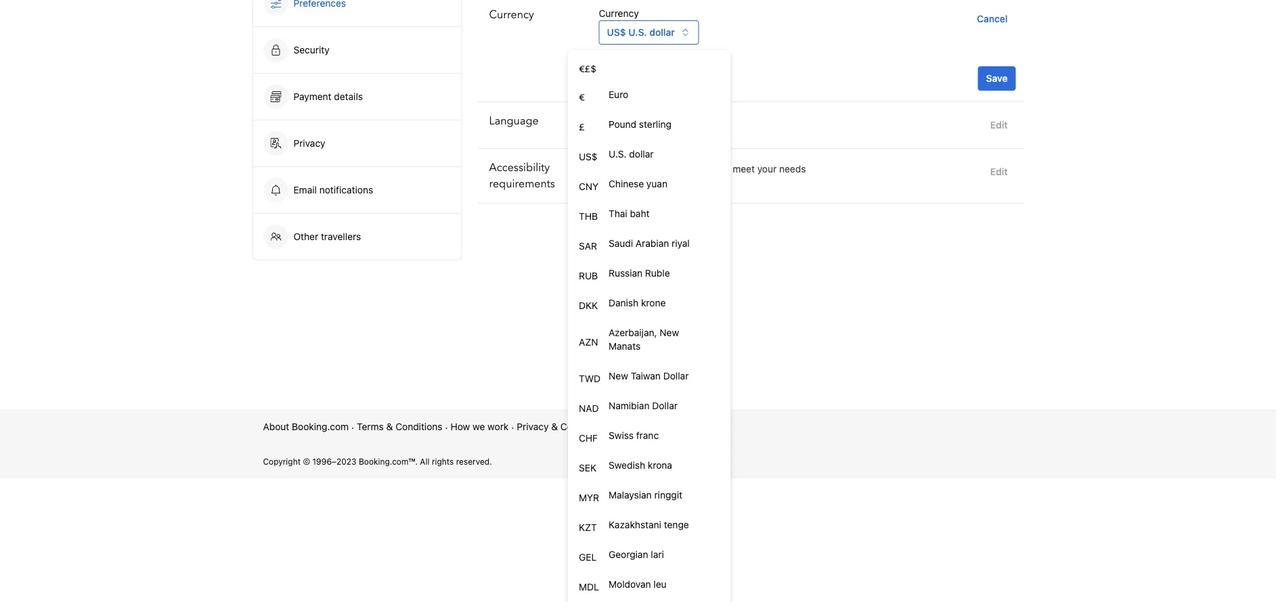 Task type: locate. For each thing, give the bounding box(es) containing it.
copyright © 1996–2023 booking.com™. all rights reserved.
[[263, 457, 492, 467]]

edit for language
[[990, 120, 1008, 131]]

1 vertical spatial edit button
[[985, 160, 1013, 184]]

namibian
[[609, 400, 650, 412]]

leu
[[654, 579, 667, 590]]

privacy & cookie statement
[[517, 421, 639, 433]]

1 horizontal spatial new
[[660, 327, 679, 339]]

chinese
[[609, 178, 644, 190]]

meet
[[733, 164, 755, 175]]

1 horizontal spatial &
[[551, 421, 558, 433]]

us$ for us$ u.s. dollar
[[607, 27, 626, 38]]

new down krone
[[660, 327, 679, 339]]

privacy & cookie statement link
[[517, 420, 639, 434]]

privacy
[[294, 138, 325, 149], [517, 421, 549, 433]]

pound
[[609, 119, 637, 130]]

0 horizontal spatial new
[[609, 371, 628, 382]]

2 edit button from the top
[[985, 160, 1013, 184]]

1 horizontal spatial currency
[[599, 8, 639, 19]]

swiss
[[609, 430, 634, 441]]

0 vertical spatial us$
[[607, 27, 626, 38]]

other travellers
[[294, 231, 361, 242]]

0 vertical spatial u.s.
[[629, 27, 647, 38]]

&
[[386, 421, 393, 433], [551, 421, 558, 433]]

€£$
[[579, 63, 597, 74]]

your
[[757, 164, 777, 175]]

needs
[[779, 164, 806, 175]]

gel
[[579, 552, 597, 563]]

privacy for privacy
[[294, 138, 325, 149]]

dollar up €£$ button
[[650, 27, 675, 38]]

lari
[[651, 549, 664, 561]]

how
[[451, 421, 470, 433]]

saudi arabian riyal
[[609, 238, 690, 249]]

moldovan leu
[[609, 579, 667, 590]]

& left cookie
[[551, 421, 558, 433]]

0 horizontal spatial &
[[386, 421, 393, 433]]

cancel
[[977, 13, 1008, 24]]

danish krone
[[609, 298, 666, 309]]

thai baht
[[609, 208, 650, 219]]

1 currency from the left
[[489, 7, 534, 22]]

u.s. dollar
[[609, 149, 654, 160]]

out
[[623, 164, 638, 175]]

chf
[[579, 433, 598, 444]]

0 vertical spatial edit
[[990, 120, 1008, 131]]

new inside azerbaijan, new manats
[[660, 327, 679, 339]]

save button
[[978, 66, 1016, 91]]

georgian lari
[[609, 549, 664, 561]]

0 horizontal spatial us$
[[579, 151, 598, 162]]

english
[[664, 117, 696, 128]]

£
[[579, 122, 585, 133]]

& for privacy
[[551, 421, 558, 433]]

©
[[303, 457, 310, 467]]

all
[[420, 457, 430, 467]]

sek
[[579, 463, 597, 474]]

0 horizontal spatial privacy
[[294, 138, 325, 149]]

2 currency from the left
[[599, 8, 639, 19]]

u.s. up filter
[[609, 149, 627, 160]]

& inside terms & conditions link
[[386, 421, 393, 433]]

2 & from the left
[[551, 421, 558, 433]]

1996–2023
[[312, 457, 357, 467]]

2 edit from the top
[[990, 166, 1008, 177]]

work
[[488, 421, 509, 433]]

filter
[[599, 164, 621, 175]]

1 edit button from the top
[[985, 113, 1013, 137]]

how we work
[[451, 421, 509, 433]]

email notifications
[[294, 185, 373, 196]]

0 vertical spatial new
[[660, 327, 679, 339]]

0 horizontal spatial currency
[[489, 7, 534, 22]]

privacy down payment
[[294, 138, 325, 149]]

swiss franc
[[609, 430, 659, 441]]

rub
[[579, 270, 598, 282]]

1 vertical spatial us$
[[579, 151, 598, 162]]

1 horizontal spatial us$
[[607, 27, 626, 38]]

payment details
[[294, 91, 365, 102]]

accessibility
[[489, 160, 550, 175]]

privacy right work
[[517, 421, 549, 433]]

dollar right taiwan
[[663, 371, 689, 382]]

& for terms
[[386, 421, 393, 433]]

cny
[[579, 181, 599, 192]]

us$ up 'cny'
[[579, 151, 598, 162]]

u.s.
[[629, 27, 647, 38], [609, 149, 627, 160]]

american english
[[621, 117, 696, 128]]

dollar up out
[[629, 149, 654, 160]]

notifications
[[319, 185, 373, 196]]

0 vertical spatial dollar
[[650, 27, 675, 38]]

swedish krona
[[609, 460, 672, 471]]

pound sterling
[[609, 119, 672, 130]]

1 vertical spatial edit
[[990, 166, 1008, 177]]

payment details link
[[253, 74, 461, 120]]

azerbaijan,
[[609, 327, 657, 339]]

kazakhstani tenge
[[609, 520, 689, 531]]

1 vertical spatial privacy
[[517, 421, 549, 433]]

that
[[688, 164, 705, 175]]

& inside the privacy & cookie statement link
[[551, 421, 558, 433]]

new left taiwan
[[609, 371, 628, 382]]

edit
[[990, 120, 1008, 131], [990, 166, 1008, 177]]

how we work link
[[451, 420, 509, 434]]

security link
[[253, 27, 461, 73]]

currency
[[489, 7, 534, 22], [599, 8, 639, 19]]

1 vertical spatial u.s.
[[609, 149, 627, 160]]

u.s. up €£$ button
[[629, 27, 647, 38]]

swedish
[[609, 460, 645, 471]]

danish
[[609, 298, 639, 309]]

& right terms
[[386, 421, 393, 433]]

1 vertical spatial dollar
[[652, 400, 678, 412]]

1 edit from the top
[[990, 120, 1008, 131]]

us$ up €£$ button
[[607, 27, 626, 38]]

travellers
[[321, 231, 361, 242]]

kzt
[[579, 522, 597, 534]]

1 & from the left
[[386, 421, 393, 433]]

1 horizontal spatial privacy
[[517, 421, 549, 433]]

edit button
[[985, 113, 1013, 137], [985, 160, 1013, 184]]

dollar down new taiwan dollar
[[652, 400, 678, 412]]

malaysian ringgit
[[609, 490, 682, 501]]

1 vertical spatial new
[[609, 371, 628, 382]]

language
[[489, 114, 539, 129]]

payment
[[294, 91, 331, 102]]

chinese yuan
[[609, 178, 668, 190]]

0 vertical spatial edit button
[[985, 113, 1013, 137]]

booking.com™.
[[359, 457, 418, 467]]

nad
[[579, 403, 599, 414]]

0 vertical spatial privacy
[[294, 138, 325, 149]]



Task type: vqa. For each thing, say whether or not it's contained in the screenshot.
with. at the top right of the page
no



Task type: describe. For each thing, give the bounding box(es) containing it.
thai
[[609, 208, 627, 219]]

mdl
[[579, 582, 599, 593]]

0 vertical spatial dollar
[[663, 371, 689, 382]]

cookie
[[561, 421, 591, 433]]

other travellers link
[[253, 214, 461, 260]]

dkk
[[579, 300, 598, 311]]

us$ for us$
[[579, 151, 598, 162]]

statement
[[593, 421, 639, 433]]

krone
[[641, 298, 666, 309]]

about booking.com
[[263, 421, 349, 433]]

arabian
[[636, 238, 669, 249]]

1 horizontal spatial u.s.
[[629, 27, 647, 38]]

booking.com
[[292, 421, 349, 433]]

azn
[[579, 337, 598, 348]]

tenge
[[664, 520, 689, 531]]

about
[[263, 421, 289, 433]]

sar
[[579, 241, 597, 252]]

save
[[986, 73, 1008, 84]]

privacy for privacy & cookie statement
[[517, 421, 549, 433]]

saudi
[[609, 238, 633, 249]]

franc
[[636, 430, 659, 441]]

edit for accessibility requirements
[[990, 166, 1008, 177]]

myr
[[579, 493, 599, 504]]

about booking.com link
[[263, 420, 349, 434]]

filter out properties that don't meet your needs
[[599, 164, 806, 175]]

namibian dollar
[[609, 400, 678, 412]]

other
[[294, 231, 318, 242]]

requirements
[[489, 177, 555, 192]]

accessibility requirements
[[489, 160, 555, 192]]

terms & conditions link
[[357, 420, 443, 434]]

we
[[473, 421, 485, 433]]

cancel button
[[972, 7, 1013, 31]]

1 vertical spatial dollar
[[629, 149, 654, 160]]

new taiwan dollar
[[609, 371, 689, 382]]

ruble
[[645, 268, 670, 279]]

russian ruble
[[609, 268, 670, 279]]

details
[[334, 91, 363, 102]]

edit button for accessibility requirements
[[985, 160, 1013, 184]]

georgian
[[609, 549, 648, 561]]

thb
[[579, 211, 598, 222]]

american
[[621, 117, 662, 128]]

conditions
[[396, 421, 443, 433]]

0 horizontal spatial u.s.
[[609, 149, 627, 160]]

€£$ button
[[568, 53, 731, 80]]

sterling
[[639, 119, 672, 130]]

yuan
[[647, 178, 668, 190]]

twd
[[579, 373, 601, 385]]

malaysian
[[609, 490, 652, 501]]

€
[[579, 92, 585, 103]]

kazakhstani
[[609, 520, 661, 531]]

properties
[[640, 164, 685, 175]]

manats
[[609, 341, 641, 352]]

moldovan
[[609, 579, 651, 590]]

terms
[[357, 421, 384, 433]]

riyal
[[672, 238, 690, 249]]

taiwan
[[631, 371, 661, 382]]

russian
[[609, 268, 643, 279]]

email
[[294, 185, 317, 196]]

reserved.
[[456, 457, 492, 467]]

email notifications link
[[253, 167, 461, 213]]

azerbaijan, new manats
[[609, 327, 679, 352]]

baht
[[630, 208, 650, 219]]

don't
[[708, 164, 730, 175]]

edit button for language
[[985, 113, 1013, 137]]

euro
[[609, 89, 629, 100]]

terms & conditions
[[357, 421, 443, 433]]

security
[[294, 44, 330, 56]]

rights
[[432, 457, 454, 467]]



